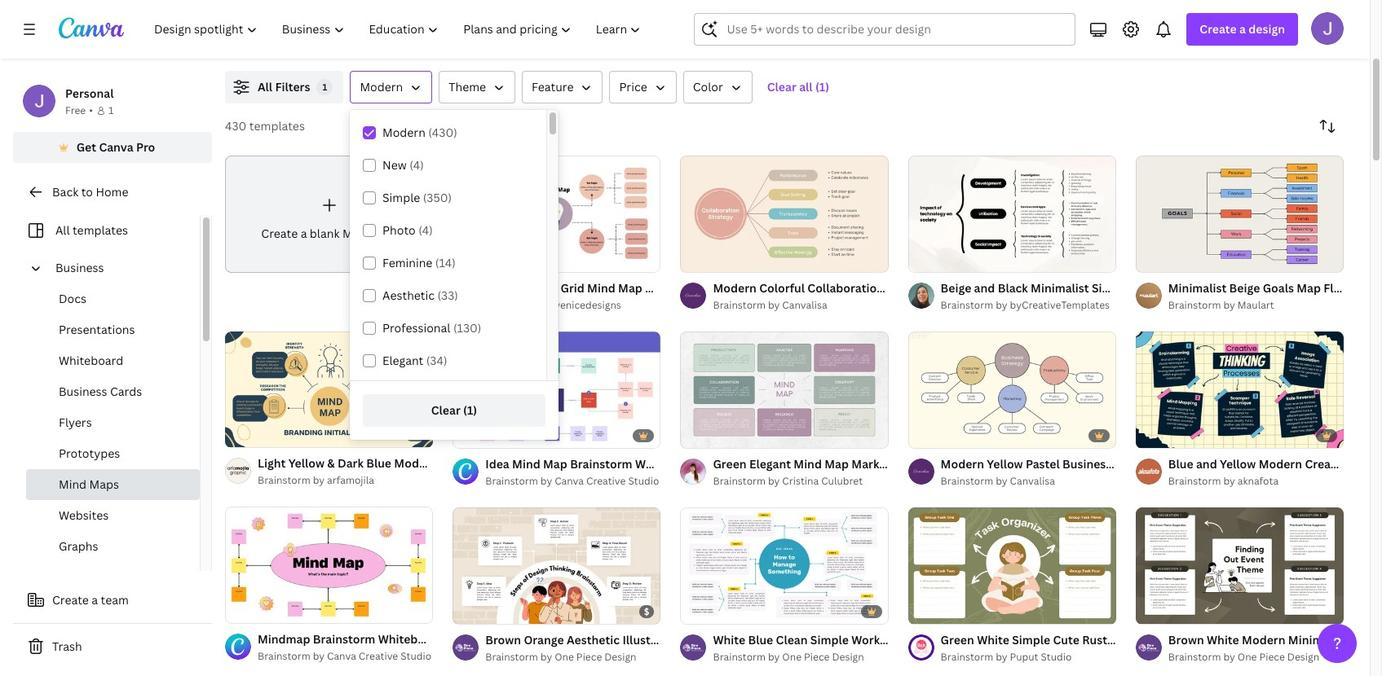 Task type: describe. For each thing, give the bounding box(es) containing it.
Sort by button
[[1312, 110, 1344, 143]]

mind inside white blue clean simple workflow mind map brainstorm brainstorm by one piece design
[[907, 633, 935, 648]]

blue and yellow modern creative think link
[[1169, 456, 1383, 474]]

professional
[[383, 321, 451, 336]]

peach yellow grid mind map brainstorm link
[[485, 280, 708, 298]]

business cards link
[[26, 377, 200, 408]]

blue inside blue and yellow modern creative think brainstorm by aknafota
[[1169, 457, 1194, 472]]

websites link
[[26, 501, 200, 532]]

one inside white blue clean simple workflow mind map brainstorm brainstorm by one piece design
[[783, 651, 802, 665]]

by inside brainstorm by one piece design link
[[1224, 651, 1236, 665]]

modern yellow pastel business strategy diagram brainstorm brainstorm by canvalisa
[[941, 457, 1276, 488]]

brainstorm by canva creative studio link for idea mind map brainstorm whiteboard in purple pink modern professional style image
[[485, 474, 661, 490]]

creative for "mindmap brainstorm whiteboard in yellow pink trendy stickers style" image
[[359, 650, 398, 664]]

mindmap brainstorm whiteboard in yellow pink trendy stickers style image
[[225, 507, 433, 625]]

design inside white blue clean simple workflow mind map brainstorm brainstorm by one piece design
[[832, 651, 864, 665]]

get canva pro button
[[13, 132, 212, 163]]

white blue clean simple workflow mind map brainstorm link
[[713, 632, 1027, 650]]

create a team button
[[13, 585, 212, 617]]

brainstorm inside blue and yellow modern creative think brainstorm by aknafota
[[1169, 475, 1221, 488]]

(430)
[[428, 125, 457, 140]]

modern inside blue and yellow modern creative think brainstorm by aknafota
[[1259, 457, 1303, 472]]

canvalisa inside modern yellow pastel business strategy diagram brainstorm brainstorm by canvalisa
[[1010, 475, 1055, 488]]

create a blank mind map
[[261, 226, 397, 241]]

white blue clean simple workflow mind map brainstorm brainstorm by one piece design
[[713, 633, 1027, 665]]

blank
[[310, 226, 340, 241]]

trash link
[[13, 631, 212, 664]]

brainstorm by one piece design link for aesthetic
[[485, 650, 661, 666]]

(130)
[[453, 321, 482, 336]]

create a blank mind map element
[[225, 156, 433, 273]]

maulart
[[1238, 298, 1275, 312]]

white
[[713, 633, 746, 648]]

pro
[[136, 139, 155, 155]]

theme
[[449, 79, 486, 95]]

map inside peach yellow grid mind map brainstorm brainstorm by venicedesigns
[[618, 281, 643, 296]]

by inside modern colorful collaboration strategy diagram brainstorm brainstorm by canvalisa
[[768, 298, 780, 312]]

color
[[693, 79, 723, 95]]

peach
[[485, 281, 519, 296]]

•
[[89, 104, 93, 117]]

(1) inside clear (1) button
[[463, 403, 477, 418]]

mind maps templates image
[[996, 0, 1344, 51]]

map inside "minimalist beige goals map flow struc brainstorm by maulart"
[[1297, 281, 1321, 296]]

a for team
[[92, 593, 98, 608]]

struc
[[1353, 281, 1383, 296]]

business cards
[[59, 384, 142, 400]]

a for blank
[[301, 226, 307, 241]]

prototypes
[[59, 446, 120, 462]]

all filters
[[258, 79, 310, 95]]

brainstorm by maulart link
[[1169, 298, 1344, 314]]

clear all (1)
[[767, 79, 830, 95]]

clear all (1) button
[[759, 71, 838, 104]]

flyers
[[59, 415, 92, 431]]

strategy inside modern colorful collaboration strategy diagram brainstorm brainstorm by canvalisa
[[887, 281, 934, 296]]

goals
[[1263, 281, 1294, 296]]

brown
[[485, 633, 521, 648]]

0 vertical spatial simple
[[383, 190, 420, 206]]

canva for idea mind map brainstorm whiteboard in purple pink modern professional style image
[[555, 475, 584, 488]]

feminine (14)
[[383, 255, 456, 271]]

all for all filters
[[258, 79, 273, 95]]

maps
[[89, 477, 119, 493]]

flyers link
[[26, 408, 200, 439]]

1 filter options selected element
[[317, 79, 333, 95]]

(33)
[[438, 288, 458, 303]]

brainstorm inside green elegant mind map marketing brainstorming brainstorm by cristina culubret
[[713, 475, 766, 488]]

modern colorful collaboration strategy diagram brainstorm link
[[713, 280, 1048, 298]]

create a blank mind map link
[[225, 156, 433, 273]]

mind inside peach yellow grid mind map brainstorm brainstorm by venicedesigns
[[587, 281, 616, 296]]

brainstorm by canva creative studio for idea mind map brainstorm whiteboard in purple pink modern professional style image
[[485, 475, 659, 488]]

mind right blank at the top left of the page
[[342, 226, 370, 241]]

by inside "brainstorm by bycreativetemplates" "link"
[[996, 298, 1008, 312]]

modern colorful collaboration strategy diagram brainstorm image
[[681, 156, 889, 273]]

studio for idea mind map brainstorm whiteboard in purple pink modern professional style image brainstorm by canva creative studio link
[[628, 475, 659, 488]]

culubret
[[821, 475, 863, 488]]

minimalist
[[1169, 281, 1227, 296]]

and
[[1197, 457, 1218, 472]]

brainstorm inside "link"
[[941, 298, 994, 312]]

simple inside white blue clean simple workflow mind map brainstorm brainstorm by one piece design
[[811, 633, 849, 648]]

grid
[[561, 281, 585, 296]]

graphs
[[59, 539, 98, 555]]

elegant (34)
[[383, 353, 447, 369]]

back to home
[[52, 184, 128, 200]]

clear (1)
[[431, 403, 477, 418]]

puput
[[1010, 651, 1039, 665]]

clear for clear all (1)
[[767, 79, 797, 95]]

new
[[383, 157, 407, 173]]

430 templates
[[225, 118, 305, 134]]

business for business cards
[[59, 384, 107, 400]]

by inside brainstorm by arfamojila link
[[313, 474, 325, 488]]

canva inside button
[[99, 139, 133, 155]]

map inside white blue clean simple workflow mind map brainstorm brainstorm by one piece design
[[938, 633, 962, 648]]

creative inside blue and yellow modern creative think brainstorm by aknafota
[[1305, 457, 1352, 472]]

2 horizontal spatial studio
[[1041, 651, 1072, 665]]

create for create a design
[[1200, 21, 1237, 37]]

feature
[[532, 79, 574, 95]]

new (4)
[[383, 157, 424, 173]]

arfamojila
[[327, 474, 374, 488]]

minimalist beige goals map flow struc link
[[1169, 280, 1383, 298]]

whiteboard link
[[26, 346, 200, 377]]

map up feminine
[[373, 226, 397, 241]]

clear for clear (1)
[[431, 403, 461, 418]]

minimalist beige goals map flow struc brainstorm by maulart
[[1169, 281, 1383, 312]]

business inside modern yellow pastel business strategy diagram brainstorm brainstorm by canvalisa
[[1063, 457, 1112, 472]]

create for create a team
[[52, 593, 89, 608]]

venicedesigns
[[555, 298, 621, 312]]

(14)
[[435, 255, 456, 271]]

idea mind map brainstorm whiteboard in purple pink modern professional style image
[[453, 332, 661, 449]]

by inside peach yellow grid mind map brainstorm brainstorm by venicedesigns
[[541, 298, 552, 312]]

green
[[713, 457, 747, 472]]

modern (430)
[[383, 125, 457, 140]]

yellow inside blue and yellow modern creative think brainstorm by aknafota
[[1220, 457, 1256, 472]]

3 piece from the left
[[1260, 651, 1285, 665]]

1 vertical spatial 1
[[108, 104, 114, 117]]

brainstorm by canvalisa link for yellow
[[941, 474, 1116, 490]]

websites
[[59, 508, 109, 524]]

map inside brown orange aesthetic illustration mind map brainstorm brainstorm by one piece design
[[718, 633, 742, 648]]

brainstorm by cristina culubret link
[[713, 474, 889, 490]]

$
[[644, 606, 650, 618]]

get
[[76, 139, 96, 155]]

modern for modern
[[360, 79, 403, 95]]

brainstorm by one piece design link for clean
[[713, 650, 889, 666]]

to
[[81, 184, 93, 200]]

brainstorm inside "minimalist beige goals map flow struc brainstorm by maulart"
[[1169, 298, 1221, 312]]

design
[[1249, 21, 1285, 37]]

business for business
[[55, 260, 104, 276]]

design inside brown orange aesthetic illustration mind map brainstorm brainstorm by one piece design
[[605, 651, 637, 665]]

0 horizontal spatial aesthetic
[[383, 288, 435, 303]]

brown orange aesthetic illustration mind map brainstorm brainstorm by one piece design
[[485, 633, 807, 665]]

graphs link
[[26, 532, 200, 563]]

templates for 430 templates
[[249, 118, 305, 134]]

Search search field
[[727, 14, 1066, 45]]

mind inside brown orange aesthetic illustration mind map brainstorm brainstorm by one piece design
[[687, 633, 715, 648]]



Task type: vqa. For each thing, say whether or not it's contained in the screenshot.
WITH at top left
no



Task type: locate. For each thing, give the bounding box(es) containing it.
create a team
[[52, 593, 129, 608]]

canvalisa down colorful
[[783, 298, 828, 312]]

1 vertical spatial brainstorm by canvalisa link
[[941, 474, 1116, 490]]

1 horizontal spatial a
[[301, 226, 307, 241]]

0 horizontal spatial simple
[[383, 190, 420, 206]]

green elegant mind map marketing brainstorming link
[[713, 456, 990, 474]]

free
[[65, 104, 86, 117]]

business up flyers
[[59, 384, 107, 400]]

get canva pro
[[76, 139, 155, 155]]

docs
[[59, 291, 86, 307]]

0 vertical spatial blue
[[1169, 457, 1194, 472]]

a
[[1240, 21, 1246, 37], [301, 226, 307, 241], [92, 593, 98, 608]]

0 vertical spatial business
[[55, 260, 104, 276]]

brainstorm by arfamojila
[[258, 474, 374, 488]]

map left clean
[[718, 633, 742, 648]]

0 horizontal spatial clear
[[431, 403, 461, 418]]

0 vertical spatial aesthetic
[[383, 288, 435, 303]]

business up docs
[[55, 260, 104, 276]]

modern up aknafota
[[1259, 457, 1303, 472]]

collaboration
[[808, 281, 884, 296]]

2 one from the left
[[783, 651, 802, 665]]

mind up venicedesigns
[[587, 281, 616, 296]]

1 horizontal spatial aesthetic
[[567, 633, 620, 648]]

0 horizontal spatial yellow
[[522, 281, 558, 296]]

modern left pastel
[[941, 457, 985, 472]]

templates for all templates
[[73, 223, 128, 238]]

photo
[[383, 223, 416, 238]]

1 horizontal spatial blue
[[1169, 457, 1194, 472]]

0 vertical spatial (1)
[[816, 79, 830, 95]]

workflow
[[852, 633, 904, 648]]

map up culubret
[[825, 457, 849, 472]]

business right pastel
[[1063, 457, 1112, 472]]

aesthetic right orange
[[567, 633, 620, 648]]

1 horizontal spatial brainstorm by canvalisa link
[[941, 474, 1116, 490]]

aesthetic down feminine
[[383, 288, 435, 303]]

minimalist beige goals map flow structure brainstorm image
[[1136, 156, 1344, 273]]

2 horizontal spatial a
[[1240, 21, 1246, 37]]

by inside blue and yellow modern creative think brainstorm by aknafota
[[1224, 475, 1236, 488]]

piece inside white blue clean simple workflow mind map brainstorm brainstorm by one piece design
[[804, 651, 830, 665]]

illustration
[[623, 633, 684, 648]]

brainstorm by one piece design
[[1169, 651, 1320, 665]]

0 vertical spatial create
[[1200, 21, 1237, 37]]

simple down new (4)
[[383, 190, 420, 206]]

0 vertical spatial 1
[[323, 81, 327, 93]]

0 horizontal spatial studio
[[401, 650, 432, 664]]

0 horizontal spatial brainstorm by canvalisa link
[[713, 298, 889, 314]]

430
[[225, 118, 247, 134]]

modern up new (4)
[[383, 125, 426, 140]]

peach yellow grid mind map brainstorm image
[[453, 156, 661, 273]]

green elegant mind map marketing brainstorming image
[[681, 332, 889, 449]]

elegant left the (34)
[[383, 353, 424, 369]]

design
[[605, 651, 637, 665], [832, 651, 864, 665], [1288, 651, 1320, 665]]

1 horizontal spatial all
[[258, 79, 273, 95]]

professional (130)
[[383, 321, 482, 336]]

0 horizontal spatial design
[[605, 651, 637, 665]]

feminine
[[383, 255, 433, 271]]

all
[[258, 79, 273, 95], [55, 223, 70, 238]]

modern yellow pastel business strategy diagram brainstorm link
[[941, 456, 1276, 474]]

mind right illustration
[[687, 633, 715, 648]]

1 horizontal spatial simple
[[811, 633, 849, 648]]

1 horizontal spatial brainstorm by one piece design link
[[713, 650, 889, 666]]

simple right clean
[[811, 633, 849, 648]]

brown white modern minimalist event theme group brainstorm image
[[1136, 508, 1344, 625]]

2 horizontal spatial creative
[[1305, 457, 1352, 472]]

2 vertical spatial business
[[1063, 457, 1112, 472]]

1 vertical spatial a
[[301, 226, 307, 241]]

yellow inside modern yellow pastel business strategy diagram brainstorm brainstorm by canvalisa
[[987, 457, 1023, 472]]

3 design from the left
[[1288, 651, 1320, 665]]

by inside modern yellow pastel business strategy diagram brainstorm brainstorm by canvalisa
[[996, 475, 1008, 488]]

brainstorm by canva creative studio link for "mindmap brainstorm whiteboard in yellow pink trendy stickers style" image
[[258, 650, 433, 666]]

color button
[[683, 71, 753, 104]]

(4) right photo
[[419, 223, 433, 238]]

blue and yellow modern creative thinking mind map image
[[1136, 332, 1344, 449]]

2 vertical spatial a
[[92, 593, 98, 608]]

brainstorm by venicedesigns link
[[485, 298, 661, 314]]

(4) right new
[[410, 157, 424, 173]]

(1) inside clear all (1) button
[[816, 79, 830, 95]]

by inside "minimalist beige goals map flow struc brainstorm by maulart"
[[1224, 298, 1236, 312]]

0 vertical spatial brainstorm by canva creative studio link
[[485, 474, 661, 490]]

create inside button
[[52, 593, 89, 608]]

presentations link
[[26, 315, 200, 346]]

1 vertical spatial (4)
[[419, 223, 433, 238]]

0 horizontal spatial one
[[555, 651, 574, 665]]

brainstorm
[[645, 281, 708, 296], [986, 281, 1048, 296], [485, 298, 538, 312], [713, 298, 766, 312], [941, 298, 994, 312], [1169, 298, 1221, 312], [1214, 457, 1276, 472], [258, 474, 311, 488], [485, 475, 538, 488], [713, 475, 766, 488], [941, 475, 994, 488], [1169, 475, 1221, 488], [745, 633, 807, 648], [965, 633, 1027, 648], [258, 650, 311, 664], [485, 651, 538, 665], [713, 651, 766, 665], [941, 651, 994, 665], [1169, 651, 1221, 665]]

brainstorm by canva creative studio
[[485, 475, 659, 488], [258, 650, 432, 664]]

aesthetic inside brown orange aesthetic illustration mind map brainstorm brainstorm by one piece design
[[567, 633, 620, 648]]

by inside white blue clean simple workflow mind map brainstorm brainstorm by one piece design
[[768, 651, 780, 665]]

map inside green elegant mind map marketing brainstorming brainstorm by cristina culubret
[[825, 457, 849, 472]]

1 horizontal spatial one
[[783, 651, 802, 665]]

mind up 'cristina'
[[794, 457, 822, 472]]

clear down the (34)
[[431, 403, 461, 418]]

1 vertical spatial elegant
[[750, 457, 791, 472]]

all left 'filters'
[[258, 79, 273, 95]]

brainstorm by canvalisa link down colorful
[[713, 298, 889, 314]]

2 horizontal spatial create
[[1200, 21, 1237, 37]]

white blue clean simple workflow mind map brainstorm image
[[681, 508, 889, 625]]

a left team
[[92, 593, 98, 608]]

all templates
[[55, 223, 128, 238]]

modern for modern colorful collaboration strategy diagram brainstorm brainstorm by canvalisa
[[713, 281, 757, 296]]

strategy right collaboration
[[887, 281, 934, 296]]

brainstorm by arfamojila link
[[258, 473, 433, 490]]

create a design
[[1200, 21, 1285, 37]]

3 one from the left
[[1238, 651, 1257, 665]]

0 horizontal spatial 1
[[108, 104, 114, 117]]

brainstorming
[[910, 457, 990, 472]]

strategy left and
[[1115, 457, 1162, 472]]

0 horizontal spatial brainstorm by canva creative studio
[[258, 650, 432, 664]]

clear left the all
[[767, 79, 797, 95]]

canva for "mindmap brainstorm whiteboard in yellow pink trendy stickers style" image
[[327, 650, 356, 664]]

brainstorm by canva creative studio for "mindmap brainstorm whiteboard in yellow pink trendy stickers style" image
[[258, 650, 432, 664]]

0 vertical spatial (4)
[[410, 157, 424, 173]]

simple
[[383, 190, 420, 206], [811, 633, 849, 648]]

brainstorm by canvalisa link down pastel
[[941, 474, 1116, 490]]

jacob simon image
[[1312, 12, 1344, 45]]

0 vertical spatial templates
[[249, 118, 305, 134]]

brainstorm by puput studio link
[[941, 650, 1116, 666]]

studio for "mindmap brainstorm whiteboard in yellow pink trendy stickers style" image brainstorm by canva creative studio link
[[401, 650, 432, 664]]

colorful
[[759, 281, 805, 296]]

modern inside modern colorful collaboration strategy diagram brainstorm brainstorm by canvalisa
[[713, 281, 757, 296]]

3 brainstorm by one piece design link from the left
[[1169, 650, 1344, 666]]

diagram
[[937, 281, 983, 296], [1164, 457, 1211, 472]]

yellow left pastel
[[987, 457, 1023, 472]]

0 horizontal spatial all
[[55, 223, 70, 238]]

2 vertical spatial creative
[[359, 650, 398, 664]]

one inside brown orange aesthetic illustration mind map brainstorm brainstorm by one piece design
[[555, 651, 574, 665]]

create for create a blank mind map
[[261, 226, 298, 241]]

brainstorm by one piece design link
[[485, 650, 661, 666], [713, 650, 889, 666], [1169, 650, 1344, 666]]

1 horizontal spatial 1
[[323, 81, 327, 93]]

aknafota
[[1238, 475, 1279, 488]]

canvalisa inside modern colorful collaboration strategy diagram brainstorm brainstorm by canvalisa
[[783, 298, 828, 312]]

simple (350)
[[383, 190, 452, 206]]

light yellow & dark blue modern branding initial steps mind map image
[[225, 331, 433, 448]]

None search field
[[694, 13, 1076, 46]]

theme button
[[439, 71, 516, 104]]

diagram up brainstorm by bycreativetemplates
[[937, 281, 983, 296]]

0 horizontal spatial diagram
[[937, 281, 983, 296]]

1 horizontal spatial create
[[261, 226, 298, 241]]

0 horizontal spatial creative
[[359, 650, 398, 664]]

diagram inside modern colorful collaboration strategy diagram brainstorm brainstorm by canvalisa
[[937, 281, 983, 296]]

modern for modern yellow pastel business strategy diagram brainstorm brainstorm by canvalisa
[[941, 457, 985, 472]]

1 vertical spatial diagram
[[1164, 457, 1211, 472]]

1 horizontal spatial design
[[832, 651, 864, 665]]

elegant up 'cristina'
[[750, 457, 791, 472]]

(4) for new (4)
[[410, 157, 424, 173]]

2 vertical spatial create
[[52, 593, 89, 608]]

0 vertical spatial canva
[[99, 139, 133, 155]]

create left team
[[52, 593, 89, 608]]

brainstorm by aknafota link
[[1169, 474, 1344, 490]]

creative for idea mind map brainstorm whiteboard in purple pink modern professional style image
[[586, 475, 626, 488]]

2 horizontal spatial yellow
[[1220, 457, 1256, 472]]

1 one from the left
[[555, 651, 574, 665]]

1 vertical spatial create
[[261, 226, 298, 241]]

0 horizontal spatial elegant
[[383, 353, 424, 369]]

canva
[[99, 139, 133, 155], [555, 475, 584, 488], [327, 650, 356, 664]]

marketing
[[852, 457, 908, 472]]

2 design from the left
[[832, 651, 864, 665]]

modern inside modern yellow pastel business strategy diagram brainstorm brainstorm by canvalisa
[[941, 457, 985, 472]]

0 vertical spatial elegant
[[383, 353, 424, 369]]

canvalisa
[[783, 298, 828, 312], [1010, 475, 1055, 488]]

blue left and
[[1169, 457, 1194, 472]]

piece
[[577, 651, 602, 665], [804, 651, 830, 665], [1260, 651, 1285, 665]]

by inside brown orange aesthetic illustration mind map brainstorm brainstorm by one piece design
[[541, 651, 552, 665]]

1 vertical spatial creative
[[586, 475, 626, 488]]

brainstorm by canvalisa link
[[713, 298, 889, 314], [941, 474, 1116, 490]]

mind right workflow
[[907, 633, 935, 648]]

1 design from the left
[[605, 651, 637, 665]]

0 horizontal spatial templates
[[73, 223, 128, 238]]

0 vertical spatial strategy
[[887, 281, 934, 296]]

aesthetic (33)
[[383, 288, 458, 303]]

yellow left grid
[[522, 281, 558, 296]]

modern colorful collaboration strategy diagram brainstorm brainstorm by canvalisa
[[713, 281, 1048, 312]]

modern inside button
[[360, 79, 403, 95]]

2 horizontal spatial canva
[[555, 475, 584, 488]]

brainstorm by puput studio
[[941, 651, 1072, 665]]

beige and black   minimalist simple synoptic chart outline mind map image
[[908, 156, 1116, 273]]

1 piece from the left
[[577, 651, 602, 665]]

0 vertical spatial creative
[[1305, 457, 1352, 472]]

yellow for modern
[[987, 457, 1023, 472]]

map up venicedesigns
[[618, 281, 643, 296]]

1 vertical spatial templates
[[73, 223, 128, 238]]

strategy inside modern yellow pastel business strategy diagram brainstorm brainstorm by canvalisa
[[1115, 457, 1162, 472]]

brown orange aesthetic illustration mind map brainstorm image
[[453, 508, 661, 625]]

1 vertical spatial canvalisa
[[1010, 475, 1055, 488]]

a left design
[[1240, 21, 1246, 37]]

yellow
[[522, 281, 558, 296], [987, 457, 1023, 472], [1220, 457, 1256, 472]]

0 horizontal spatial strategy
[[887, 281, 934, 296]]

yellow up brainstorm by aknafota link
[[1220, 457, 1256, 472]]

templates
[[249, 118, 305, 134], [73, 223, 128, 238]]

1 vertical spatial strategy
[[1115, 457, 1162, 472]]

1 vertical spatial all
[[55, 223, 70, 238]]

0 horizontal spatial blue
[[748, 633, 773, 648]]

diagram up brainstorm by aknafota link
[[1164, 457, 1211, 472]]

flow
[[1324, 281, 1350, 296]]

2 piece from the left
[[804, 651, 830, 665]]

elegant inside green elegant mind map marketing brainstorming brainstorm by cristina culubret
[[750, 457, 791, 472]]

0 horizontal spatial brainstorm by canva creative studio link
[[258, 650, 433, 666]]

beige
[[1230, 281, 1260, 296]]

1 horizontal spatial brainstorm by canva creative studio
[[485, 475, 659, 488]]

2 brainstorm by one piece design link from the left
[[713, 650, 889, 666]]

modern left colorful
[[713, 281, 757, 296]]

a left blank at the top left of the page
[[301, 226, 307, 241]]

create inside dropdown button
[[1200, 21, 1237, 37]]

all down back
[[55, 223, 70, 238]]

whiteboard
[[59, 353, 123, 369]]

0 horizontal spatial brainstorm by one piece design link
[[485, 650, 661, 666]]

1 horizontal spatial piece
[[804, 651, 830, 665]]

1 vertical spatial canva
[[555, 475, 584, 488]]

1 brainstorm by one piece design link from the left
[[485, 650, 661, 666]]

1 horizontal spatial canva
[[327, 650, 356, 664]]

0 horizontal spatial a
[[92, 593, 98, 608]]

prototypes link
[[26, 439, 200, 470]]

1 vertical spatial blue
[[748, 633, 773, 648]]

1 horizontal spatial yellow
[[987, 457, 1023, 472]]

0 vertical spatial diagram
[[937, 281, 983, 296]]

mind left maps
[[59, 477, 87, 493]]

feature button
[[522, 71, 603, 104]]

templates down all filters
[[249, 118, 305, 134]]

1 horizontal spatial templates
[[249, 118, 305, 134]]

back
[[52, 184, 78, 200]]

presentations
[[59, 322, 135, 338]]

top level navigation element
[[144, 13, 655, 46]]

a inside button
[[92, 593, 98, 608]]

0 vertical spatial a
[[1240, 21, 1246, 37]]

1 vertical spatial brainstorm by canva creative studio
[[258, 650, 432, 664]]

blue and yellow modern creative think brainstorm by aknafota
[[1169, 457, 1383, 488]]

trash
[[52, 639, 82, 655]]

home
[[96, 184, 128, 200]]

1 vertical spatial simple
[[811, 633, 849, 648]]

1 horizontal spatial strategy
[[1115, 457, 1162, 472]]

cards
[[110, 384, 142, 400]]

filters
[[275, 79, 310, 95]]

blue left clean
[[748, 633, 773, 648]]

0 horizontal spatial create
[[52, 593, 89, 608]]

1 horizontal spatial creative
[[586, 475, 626, 488]]

modern button
[[350, 71, 433, 104]]

map left flow
[[1297, 281, 1321, 296]]

diagram inside modern yellow pastel business strategy diagram brainstorm brainstorm by canvalisa
[[1164, 457, 1211, 472]]

elegant
[[383, 353, 424, 369], [750, 457, 791, 472]]

1 vertical spatial aesthetic
[[567, 633, 620, 648]]

1 right •
[[108, 104, 114, 117]]

1 vertical spatial (1)
[[463, 403, 477, 418]]

templates down back to home
[[73, 223, 128, 238]]

1 vertical spatial clear
[[431, 403, 461, 418]]

by inside green elegant mind map marketing brainstorming brainstorm by cristina culubret
[[768, 475, 780, 488]]

by inside brainstorm by puput studio link
[[996, 651, 1008, 665]]

brainstorm by bycreativetemplates
[[941, 298, 1110, 312]]

mind inside green elegant mind map marketing brainstorming brainstorm by cristina culubret
[[794, 457, 822, 472]]

brown orange aesthetic illustration mind map brainstorm link
[[485, 632, 807, 650]]

personal
[[65, 86, 114, 101]]

0 vertical spatial all
[[258, 79, 273, 95]]

1 horizontal spatial (1)
[[816, 79, 830, 95]]

aesthetic
[[383, 288, 435, 303], [567, 633, 620, 648]]

blue inside white blue clean simple workflow mind map brainstorm brainstorm by one piece design
[[748, 633, 773, 648]]

all
[[799, 79, 813, 95]]

a inside dropdown button
[[1240, 21, 1246, 37]]

1 right 'filters'
[[323, 81, 327, 93]]

orange
[[524, 633, 564, 648]]

brainstorm by canvalisa link for colorful
[[713, 298, 889, 314]]

create left blank at the top left of the page
[[261, 226, 298, 241]]

0 horizontal spatial (1)
[[463, 403, 477, 418]]

modern right 1 filter options selected element
[[360, 79, 403, 95]]

0 horizontal spatial piece
[[577, 651, 602, 665]]

yellow for peach
[[522, 281, 558, 296]]

free •
[[65, 104, 93, 117]]

(4) for photo (4)
[[419, 223, 433, 238]]

modern for modern (430)
[[383, 125, 426, 140]]

back to home link
[[13, 176, 212, 209]]

a for design
[[1240, 21, 1246, 37]]

1 horizontal spatial clear
[[767, 79, 797, 95]]

2 horizontal spatial piece
[[1260, 651, 1285, 665]]

pastel
[[1026, 457, 1060, 472]]

all for all templates
[[55, 223, 70, 238]]

all templates link
[[23, 215, 190, 246]]

modern yellow pastel business strategy diagram brainstorm image
[[908, 332, 1116, 449]]

think
[[1355, 457, 1383, 472]]

1 horizontal spatial brainstorm by canva creative studio link
[[485, 474, 661, 490]]

docs link
[[26, 284, 200, 315]]

0 horizontal spatial canva
[[99, 139, 133, 155]]

map up the brainstorm by puput studio
[[938, 633, 962, 648]]

create left design
[[1200, 21, 1237, 37]]

1 vertical spatial brainstorm by canva creative studio link
[[258, 650, 433, 666]]

0 horizontal spatial canvalisa
[[783, 298, 828, 312]]

2 vertical spatial canva
[[327, 650, 356, 664]]

2 horizontal spatial brainstorm by one piece design link
[[1169, 650, 1344, 666]]

2 horizontal spatial design
[[1288, 651, 1320, 665]]

1 vertical spatial business
[[59, 384, 107, 400]]

canvalisa down pastel
[[1010, 475, 1055, 488]]

0 vertical spatial clear
[[767, 79, 797, 95]]

green white simple cute rustic illustration task organizer mind map image
[[908, 508, 1116, 625]]

1 horizontal spatial canvalisa
[[1010, 475, 1055, 488]]

yellow inside peach yellow grid mind map brainstorm brainstorm by venicedesigns
[[522, 281, 558, 296]]

piece inside brown orange aesthetic illustration mind map brainstorm brainstorm by one piece design
[[577, 651, 602, 665]]



